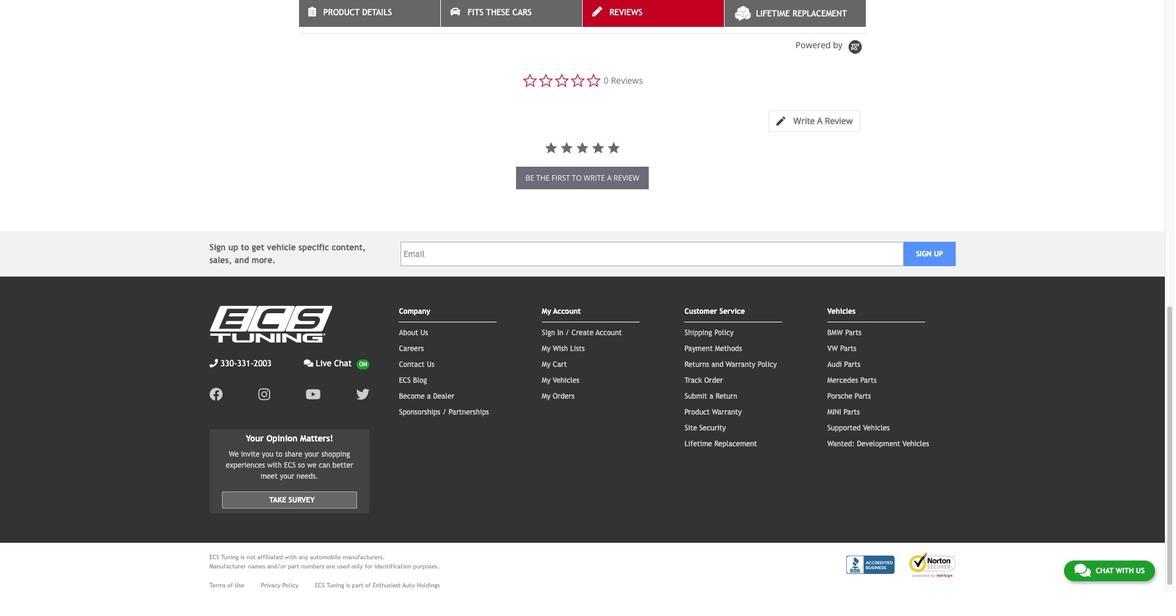 Task type: vqa. For each thing, say whether or not it's contained in the screenshot.
Site Security on the right bottom of page
yes



Task type: locate. For each thing, give the bounding box(es) containing it.
5 my from the top
[[542, 393, 551, 401]]

to inside we invite you to share your shopping experiences with ecs so we can better meet your needs.
[[276, 451, 283, 459]]

careers link
[[399, 345, 424, 354]]

1 my from the top
[[542, 308, 551, 316]]

ecs blog link
[[399, 377, 427, 385]]

of left enthusiast
[[365, 583, 371, 590]]

service
[[719, 308, 745, 316]]

ecs inside we invite you to share your shopping experiences with ecs so we can better meet your needs.
[[284, 462, 296, 470]]

us right "contact"
[[427, 361, 435, 370]]

my left the orders
[[542, 393, 551, 401]]

1 of from the left
[[227, 583, 233, 590]]

vehicles up the bmw parts 'link'
[[827, 308, 856, 316]]

and/or
[[267, 564, 286, 571]]

2 my from the top
[[542, 345, 551, 354]]

1 horizontal spatial chat
[[1096, 567, 1114, 576]]

parts up 'mercedes parts' link
[[844, 361, 860, 370]]

0 horizontal spatial and
[[235, 256, 249, 266]]

1 vertical spatial us
[[427, 361, 435, 370]]

us right comments image
[[1136, 567, 1145, 576]]

payment
[[685, 345, 713, 354]]

0 vertical spatial chat
[[334, 359, 352, 369]]

vehicles up the orders
[[553, 377, 579, 385]]

us right about on the bottom of page
[[420, 329, 428, 338]]

1 vertical spatial /
[[443, 409, 446, 417]]

facebook logo image
[[209, 389, 223, 402]]

Email email field
[[401, 242, 904, 267]]

warranty down return
[[712, 409, 742, 417]]

parts up porsche parts 'link'
[[860, 377, 877, 385]]

3 my from the top
[[542, 361, 551, 370]]

1 horizontal spatial product
[[685, 409, 710, 417]]

0 vertical spatial us
[[420, 329, 428, 338]]

1 vertical spatial product
[[685, 409, 710, 417]]

my account
[[542, 308, 581, 316]]

not
[[247, 555, 256, 561]]

1 horizontal spatial a
[[607, 173, 612, 184]]

a left dealer
[[427, 393, 431, 401]]

lifetime replacement link up powered
[[724, 0, 866, 27]]

warranty down methods
[[726, 361, 755, 370]]

parts right the vw
[[840, 345, 856, 354]]

experiences
[[226, 462, 265, 470]]

ecs for ecs blog
[[399, 377, 411, 385]]

with up meet
[[267, 462, 282, 470]]

account up in
[[553, 308, 581, 316]]

0 vertical spatial to
[[572, 173, 582, 184]]

ecs down numbers
[[315, 583, 325, 590]]

us
[[420, 329, 428, 338], [427, 361, 435, 370], [1136, 567, 1145, 576]]

phone image
[[209, 360, 218, 368]]

vehicles right the development
[[902, 441, 929, 449]]

write a review button
[[769, 111, 860, 132]]

cart
[[553, 361, 567, 370]]

to right you
[[276, 451, 283, 459]]

sign up button
[[904, 242, 955, 267]]

1 horizontal spatial tuning
[[327, 583, 344, 590]]

company
[[399, 308, 430, 316]]

0 horizontal spatial account
[[553, 308, 581, 316]]

lifetime replacement
[[756, 9, 847, 18], [685, 441, 757, 449]]

these
[[486, 7, 510, 17]]

star image
[[544, 141, 558, 155], [560, 141, 573, 155], [591, 141, 605, 155], [607, 141, 621, 155]]

2 vertical spatial policy
[[282, 583, 298, 590]]

a right the write
[[607, 173, 612, 184]]

0 vertical spatial your
[[305, 451, 319, 459]]

terms
[[209, 583, 225, 590]]

2 horizontal spatial to
[[572, 173, 582, 184]]

1 horizontal spatial of
[[365, 583, 371, 590]]

write no frame image
[[776, 117, 792, 126]]

my orders link
[[542, 393, 574, 401]]

and right sales,
[[235, 256, 249, 266]]

of left the use
[[227, 583, 233, 590]]

my vehicles
[[542, 377, 579, 385]]

your right meet
[[280, 473, 294, 481]]

product for product details
[[323, 7, 360, 17]]

0 vertical spatial part
[[288, 564, 299, 571]]

1 horizontal spatial part
[[352, 583, 363, 590]]

2 horizontal spatial sign
[[916, 250, 932, 259]]

policy for shipping policy
[[714, 329, 734, 338]]

1 horizontal spatial lifetime
[[756, 9, 790, 18]]

ecs up manufacturer
[[209, 555, 219, 561]]

parts right bmw
[[845, 329, 861, 338]]

/ right in
[[566, 329, 569, 338]]

parts
[[845, 329, 861, 338], [840, 345, 856, 354], [844, 361, 860, 370], [860, 377, 877, 385], [855, 393, 871, 401], [844, 409, 860, 417]]

reviews
[[609, 7, 642, 17], [299, 9, 346, 23], [611, 75, 643, 86]]

1 horizontal spatial replacement
[[792, 9, 847, 18]]

0 horizontal spatial your
[[280, 473, 294, 481]]

terms of use link
[[209, 582, 244, 591]]

0 horizontal spatial tuning
[[221, 555, 239, 561]]

0 vertical spatial tuning
[[221, 555, 239, 561]]

0 horizontal spatial product
[[323, 7, 360, 17]]

sign in / create account
[[542, 329, 622, 338]]

youtube logo image
[[306, 389, 321, 402]]

331-
[[237, 359, 254, 369]]

to inside sign up to get vehicle specific content, sales, and more.
[[241, 243, 249, 253]]

customer service
[[685, 308, 745, 316]]

fits
[[468, 7, 484, 17]]

comments image
[[1074, 564, 1091, 578]]

tuning up manufacturer
[[221, 555, 239, 561]]

become
[[399, 393, 425, 401]]

0 vertical spatial lifetime replacement
[[756, 9, 847, 18]]

2 horizontal spatial a
[[709, 393, 713, 401]]

part down any
[[288, 564, 299, 571]]

4 my from the top
[[542, 377, 551, 385]]

bmw parts link
[[827, 329, 861, 338]]

parts for porsche parts
[[855, 393, 871, 401]]

my for my account
[[542, 308, 551, 316]]

account right create
[[596, 329, 622, 338]]

sign for sign up to get vehicle specific content, sales, and more.
[[209, 243, 226, 253]]

with
[[267, 462, 282, 470], [285, 555, 297, 561], [1116, 567, 1134, 576]]

site security
[[685, 425, 726, 433]]

1 horizontal spatial with
[[285, 555, 297, 561]]

us for contact us
[[427, 361, 435, 370]]

1 vertical spatial lifetime replacement
[[685, 441, 757, 449]]

my left cart
[[542, 361, 551, 370]]

and
[[235, 256, 249, 266], [711, 361, 723, 370]]

ecs tuning is part of enthusiast auto holdings
[[315, 583, 440, 590]]

0 horizontal spatial part
[[288, 564, 299, 571]]

1 vertical spatial tuning
[[327, 583, 344, 590]]

tuning down 'are'
[[327, 583, 344, 590]]

0 vertical spatial and
[[235, 256, 249, 266]]

a
[[817, 115, 823, 127]]

0 vertical spatial warranty
[[726, 361, 755, 370]]

warranty
[[726, 361, 755, 370], [712, 409, 742, 417]]

ecs inside ecs tuning is not affiliated with any automobile manufacturers. manufacturer names and/or part numbers are used only for identification purposes.
[[209, 555, 219, 561]]

0 vertical spatial with
[[267, 462, 282, 470]]

product for product warranty
[[685, 409, 710, 417]]

1 horizontal spatial policy
[[714, 329, 734, 338]]

your up we
[[305, 451, 319, 459]]

1 vertical spatial and
[[711, 361, 723, 370]]

1 horizontal spatial to
[[276, 451, 283, 459]]

parts down porsche parts
[[844, 409, 860, 417]]

1 vertical spatial is
[[346, 583, 350, 590]]

product left the details
[[323, 7, 360, 17]]

live chat link
[[304, 358, 370, 371]]

1 vertical spatial lifetime
[[685, 441, 712, 449]]

my for my vehicles
[[542, 377, 551, 385]]

to for you
[[276, 451, 283, 459]]

sign inside sign up to get vehicle specific content, sales, and more.
[[209, 243, 226, 253]]

2 horizontal spatial policy
[[758, 361, 777, 370]]

to left get
[[241, 243, 249, 253]]

tuning for part
[[327, 583, 344, 590]]

review
[[825, 115, 853, 127]]

lifetime replacement up powered
[[756, 9, 847, 18]]

0 horizontal spatial up
[[228, 243, 238, 253]]

supported
[[827, 425, 861, 433]]

2 vertical spatial to
[[276, 451, 283, 459]]

1 horizontal spatial your
[[305, 451, 319, 459]]

1 horizontal spatial sign
[[542, 329, 555, 338]]

product
[[323, 7, 360, 17], [685, 409, 710, 417]]

1 horizontal spatial account
[[596, 329, 622, 338]]

product details
[[323, 7, 392, 17]]

star image
[[576, 141, 589, 155]]

shipping policy link
[[685, 329, 734, 338]]

/ down dealer
[[443, 409, 446, 417]]

audi parts
[[827, 361, 860, 370]]

first
[[552, 173, 570, 184]]

submit a return
[[685, 393, 737, 401]]

1 horizontal spatial up
[[934, 250, 943, 259]]

my left wish
[[542, 345, 551, 354]]

a
[[607, 173, 612, 184], [427, 393, 431, 401], [709, 393, 713, 401]]

you
[[262, 451, 273, 459]]

parts for mercedes parts
[[860, 377, 877, 385]]

my up my wish lists link
[[542, 308, 551, 316]]

with left any
[[285, 555, 297, 561]]

1 horizontal spatial is
[[346, 583, 350, 590]]

lifetime replacement link down security at the right of page
[[685, 441, 757, 449]]

0 horizontal spatial sign
[[209, 243, 226, 253]]

1 vertical spatial to
[[241, 243, 249, 253]]

ecs left 'so'
[[284, 462, 296, 470]]

review
[[614, 173, 639, 184]]

use
[[235, 583, 244, 590]]

bmw parts
[[827, 329, 861, 338]]

vw parts
[[827, 345, 856, 354]]

replacement down security at the right of page
[[714, 441, 757, 449]]

is
[[240, 555, 245, 561], [346, 583, 350, 590]]

submit
[[685, 393, 707, 401]]

sign
[[209, 243, 226, 253], [916, 250, 932, 259], [542, 329, 555, 338]]

ecs tuning image
[[209, 307, 332, 343]]

parts for audi parts
[[844, 361, 860, 370]]

ecs left blog
[[399, 377, 411, 385]]

chat right "live"
[[334, 359, 352, 369]]

2 vertical spatial us
[[1136, 567, 1145, 576]]

sign inside button
[[916, 250, 932, 259]]

lifetime replacement down security at the right of page
[[685, 441, 757, 449]]

numbers
[[301, 564, 324, 571]]

replacement up powered by at the right top of page
[[792, 9, 847, 18]]

1 vertical spatial part
[[352, 583, 363, 590]]

the
[[536, 173, 550, 184]]

product inside 'link'
[[323, 7, 360, 17]]

0 horizontal spatial to
[[241, 243, 249, 253]]

my orders
[[542, 393, 574, 401]]

vehicle
[[267, 243, 296, 253]]

a left return
[[709, 393, 713, 401]]

is down used
[[346, 583, 350, 590]]

1 vertical spatial policy
[[758, 361, 777, 370]]

bmw
[[827, 329, 843, 338]]

parts down mercedes parts
[[855, 393, 871, 401]]

is for not
[[240, 555, 245, 561]]

and up order
[[711, 361, 723, 370]]

porsche parts link
[[827, 393, 871, 401]]

and inside sign up to get vehicle specific content, sales, and more.
[[235, 256, 249, 266]]

used
[[337, 564, 350, 571]]

my
[[542, 308, 551, 316], [542, 345, 551, 354], [542, 361, 551, 370], [542, 377, 551, 385], [542, 393, 551, 401]]

2 vertical spatial with
[[1116, 567, 1134, 576]]

1 vertical spatial with
[[285, 555, 297, 561]]

up inside button
[[934, 250, 943, 259]]

track order
[[685, 377, 723, 385]]

my for my cart
[[542, 361, 551, 370]]

part
[[288, 564, 299, 571], [352, 583, 363, 590]]

is left not at the left bottom
[[240, 555, 245, 561]]

0 horizontal spatial of
[[227, 583, 233, 590]]

part down only
[[352, 583, 363, 590]]

1 horizontal spatial /
[[566, 329, 569, 338]]

tuning inside ecs tuning is not affiliated with any automobile manufacturers. manufacturer names and/or part numbers are used only for identification purposes.
[[221, 555, 239, 561]]

0 horizontal spatial a
[[427, 393, 431, 401]]

mini
[[827, 409, 841, 417]]

0 vertical spatial policy
[[714, 329, 734, 338]]

0 horizontal spatial policy
[[282, 583, 298, 590]]

policy for privacy policy
[[282, 583, 298, 590]]

0 vertical spatial account
[[553, 308, 581, 316]]

parts for mini parts
[[844, 409, 860, 417]]

product down submit
[[685, 409, 710, 417]]

1 vertical spatial replacement
[[714, 441, 757, 449]]

ecs for ecs tuning is not affiliated with any automobile manufacturers. manufacturer names and/or part numbers are used only for identification purposes.
[[209, 555, 219, 561]]

0 vertical spatial is
[[240, 555, 245, 561]]

3 star image from the left
[[591, 141, 605, 155]]

up for sign up to get vehicle specific content, sales, and more.
[[228, 243, 238, 253]]

my down the my cart link
[[542, 377, 551, 385]]

vehicles
[[827, 308, 856, 316], [553, 377, 579, 385], [863, 425, 890, 433], [902, 441, 929, 449]]

by
[[833, 40, 843, 51]]

0 horizontal spatial is
[[240, 555, 245, 561]]

live chat
[[316, 359, 352, 369]]

up inside sign up to get vehicle specific content, sales, and more.
[[228, 243, 238, 253]]

0 vertical spatial replacement
[[792, 9, 847, 18]]

with right comments image
[[1116, 567, 1134, 576]]

ecs
[[399, 377, 411, 385], [284, 462, 296, 470], [209, 555, 219, 561], [315, 583, 325, 590]]

enthusiast auto holdings link
[[373, 582, 440, 591]]

a for company
[[427, 393, 431, 401]]

chat with us link
[[1064, 561, 1155, 582]]

to right first
[[572, 173, 582, 184]]

chat right comments image
[[1096, 567, 1114, 576]]

to inside button
[[572, 173, 582, 184]]

to for first
[[572, 173, 582, 184]]

0 vertical spatial product
[[323, 7, 360, 17]]

customer
[[685, 308, 717, 316]]

2 star image from the left
[[560, 141, 573, 155]]

mercedes
[[827, 377, 858, 385]]

vw
[[827, 345, 838, 354]]

0 horizontal spatial /
[[443, 409, 446, 417]]

my for my wish lists
[[542, 345, 551, 354]]

your opinion matters!
[[246, 434, 333, 444]]

2 horizontal spatial with
[[1116, 567, 1134, 576]]

1 vertical spatial your
[[280, 473, 294, 481]]

is inside ecs tuning is not affiliated with any automobile manufacturers. manufacturer names and/or part numbers are used only for identification purposes.
[[240, 555, 245, 561]]

0 horizontal spatial with
[[267, 462, 282, 470]]



Task type: describe. For each thing, give the bounding box(es) containing it.
0 vertical spatial /
[[566, 329, 569, 338]]

any
[[299, 555, 308, 561]]

replacement inside the lifetime replacement "link"
[[792, 9, 847, 18]]

my wish lists
[[542, 345, 585, 354]]

about
[[399, 329, 418, 338]]

shopping
[[321, 451, 350, 459]]

my vehicles link
[[542, 377, 579, 385]]

more.
[[252, 256, 276, 266]]

security
[[699, 425, 726, 433]]

share
[[285, 451, 302, 459]]

part inside ecs tuning is not affiliated with any automobile manufacturers. manufacturer names and/or part numbers are used only for identification purposes.
[[288, 564, 299, 571]]

holdings
[[417, 583, 440, 590]]

about us link
[[399, 329, 428, 338]]

returns
[[685, 361, 709, 370]]

methods
[[715, 345, 742, 354]]

write
[[584, 173, 605, 184]]

0 vertical spatial lifetime
[[756, 9, 790, 18]]

content,
[[332, 243, 366, 253]]

cars
[[512, 7, 532, 17]]

audi
[[827, 361, 842, 370]]

contact us
[[399, 361, 435, 370]]

with inside we invite you to share your shopping experiences with ecs so we can better meet your needs.
[[267, 462, 282, 470]]

returns and warranty policy
[[685, 361, 777, 370]]

terms of use
[[209, 583, 244, 590]]

only
[[351, 564, 363, 571]]

supported vehicles
[[827, 425, 890, 433]]

site security link
[[685, 425, 726, 433]]

submit a return link
[[685, 393, 737, 401]]

create
[[572, 329, 594, 338]]

1 horizontal spatial and
[[711, 361, 723, 370]]

4 star image from the left
[[607, 141, 621, 155]]

fits these cars link
[[441, 0, 582, 27]]

0 horizontal spatial replacement
[[714, 441, 757, 449]]

auto
[[402, 583, 415, 590]]

0 horizontal spatial lifetime
[[685, 441, 712, 449]]

330-331-2003
[[220, 359, 272, 369]]

privacy
[[261, 583, 281, 590]]

0
[[604, 75, 609, 86]]

lists
[[570, 345, 585, 354]]

become a dealer
[[399, 393, 454, 401]]

reviews link
[[582, 0, 724, 27]]

supported vehicles link
[[827, 425, 890, 433]]

in
[[557, 329, 563, 338]]

automobile
[[310, 555, 341, 561]]

wanted:
[[827, 441, 855, 449]]

invite
[[241, 451, 260, 459]]

2003
[[254, 359, 272, 369]]

payment methods
[[685, 345, 742, 354]]

details
[[362, 7, 392, 17]]

sign up
[[916, 250, 943, 259]]

vehicles up wanted: development vehicles at the bottom of the page
[[863, 425, 890, 433]]

mini parts link
[[827, 409, 860, 417]]

wish
[[553, 345, 568, 354]]

site
[[685, 425, 697, 433]]

powered by link
[[795, 40, 866, 55]]

live
[[316, 359, 331, 369]]

my cart
[[542, 361, 567, 370]]

about us
[[399, 329, 428, 338]]

a for customer service
[[709, 393, 713, 401]]

product details link
[[299, 0, 440, 27]]

parts for vw parts
[[840, 345, 856, 354]]

we
[[229, 451, 239, 459]]

ecs for ecs tuning is part of enthusiast auto holdings
[[315, 583, 325, 590]]

1 vertical spatial warranty
[[712, 409, 742, 417]]

partnerships
[[449, 409, 489, 417]]

a inside the be the first to write a review button
[[607, 173, 612, 184]]

up for sign up
[[934, 250, 943, 259]]

shipping
[[685, 329, 712, 338]]

1 star image from the left
[[544, 141, 558, 155]]

contact us link
[[399, 361, 435, 370]]

parts for bmw parts
[[845, 329, 861, 338]]

track order link
[[685, 377, 723, 385]]

take
[[269, 497, 286, 505]]

take survey link
[[222, 492, 357, 509]]

us for about us
[[420, 329, 428, 338]]

sign for sign in / create account
[[542, 329, 555, 338]]

better
[[333, 462, 353, 470]]

manufacturer
[[209, 564, 246, 571]]

tuning for not
[[221, 555, 239, 561]]

manufacturers.
[[343, 555, 385, 561]]

track
[[685, 377, 702, 385]]

become a dealer link
[[399, 393, 454, 401]]

meet
[[261, 473, 278, 481]]

write
[[793, 115, 815, 127]]

with inside ecs tuning is not affiliated with any automobile manufacturers. manufacturer names and/or part numbers are used only for identification purposes.
[[285, 555, 297, 561]]

1 vertical spatial lifetime replacement link
[[685, 441, 757, 449]]

instagram logo image
[[258, 389, 270, 402]]

shipping policy
[[685, 329, 734, 338]]

return
[[716, 393, 737, 401]]

1 vertical spatial chat
[[1096, 567, 1114, 576]]

can
[[319, 462, 330, 470]]

is for part
[[346, 583, 350, 590]]

product warranty link
[[685, 409, 742, 417]]

sign for sign up
[[916, 250, 932, 259]]

my for my orders
[[542, 393, 551, 401]]

powered by
[[795, 40, 845, 51]]

1 vertical spatial account
[[596, 329, 622, 338]]

fits these cars
[[468, 7, 532, 17]]

returns and warranty policy link
[[685, 361, 777, 370]]

twitter logo image
[[356, 389, 370, 402]]

comments image
[[304, 360, 313, 368]]

with inside chat with us link
[[1116, 567, 1134, 576]]

development
[[857, 441, 900, 449]]

mini parts
[[827, 409, 860, 417]]

enthusiast
[[373, 583, 401, 590]]

0 vertical spatial lifetime replacement link
[[724, 0, 866, 27]]

vw parts link
[[827, 345, 856, 354]]

sponsorships / partnerships
[[399, 409, 489, 417]]

2 of from the left
[[365, 583, 371, 590]]

0 horizontal spatial chat
[[334, 359, 352, 369]]

identification
[[374, 564, 412, 571]]

names
[[248, 564, 265, 571]]



